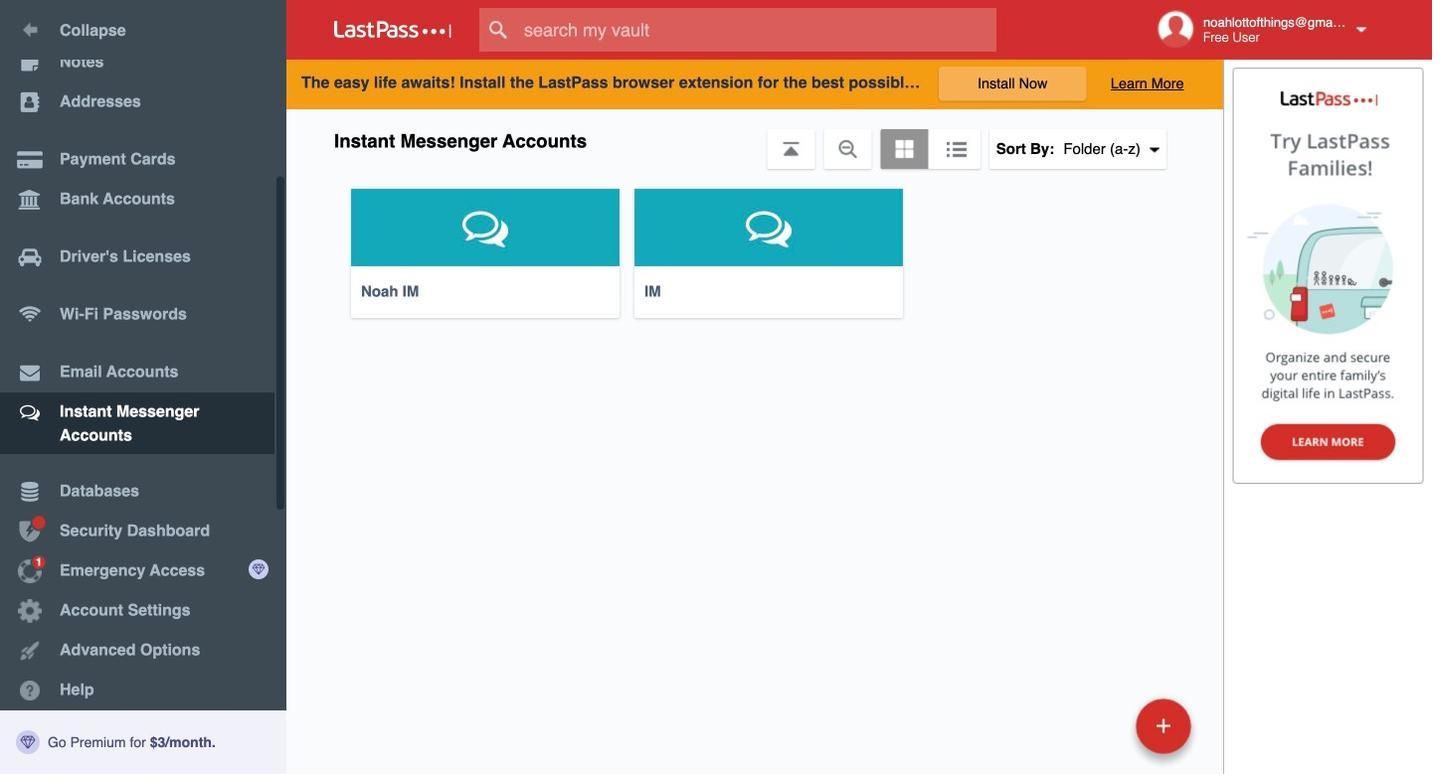 Task type: vqa. For each thing, say whether or not it's contained in the screenshot.
NEW ITEM icon
no



Task type: locate. For each thing, give the bounding box(es) containing it.
new item navigation
[[999, 693, 1204, 775]]

vault options navigation
[[286, 109, 1223, 169]]

new item element
[[999, 698, 1199, 755]]

main navigation navigation
[[0, 0, 286, 775]]

lastpass image
[[334, 21, 452, 39]]

search my vault text field
[[479, 8, 1035, 52]]

Search search field
[[479, 8, 1035, 52]]



